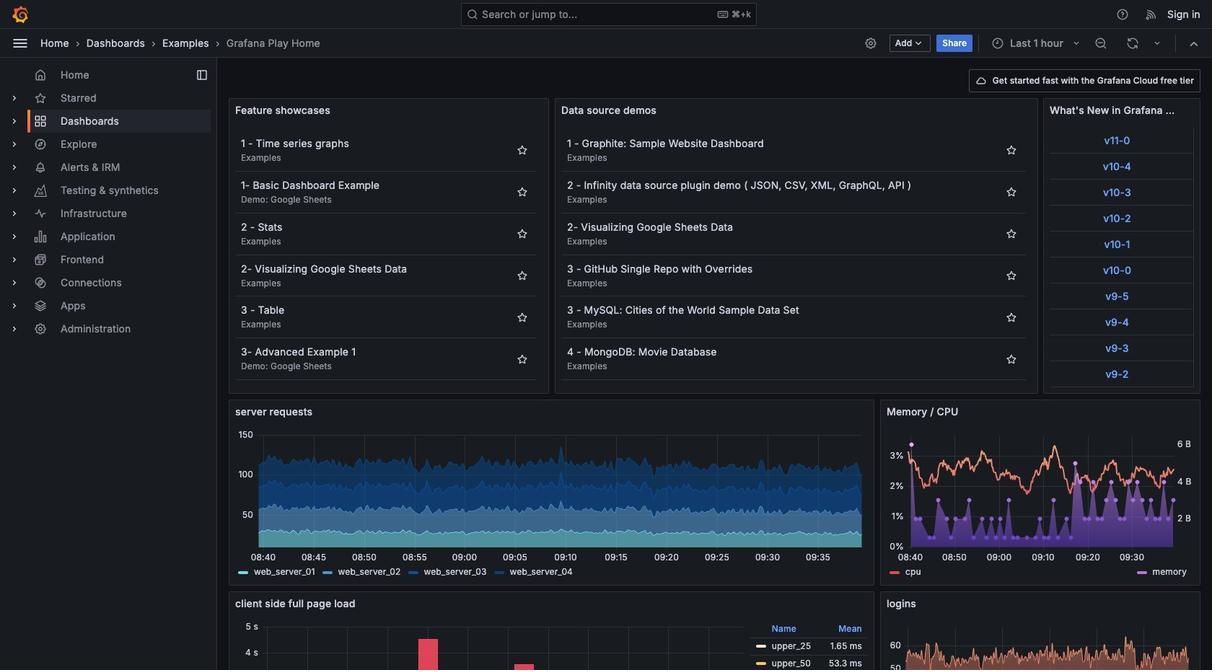 Task type: locate. For each thing, give the bounding box(es) containing it.
1 vertical spatial mark "2- visualizing google sheets data" as favorite image
[[517, 270, 528, 281]]

mark "2- visualizing google sheets data" as favorite image
[[1006, 228, 1017, 240], [517, 270, 528, 281]]

mark "4 - mongodb: movie database" as favorite image
[[1006, 353, 1017, 365]]

expand section alerts & irm image
[[9, 162, 20, 173]]

0 vertical spatial mark "2- visualizing google sheets data" as favorite image
[[1006, 228, 1017, 240]]

close menu image
[[12, 34, 29, 52]]

mark "2 - infinity data source plugin demo ( json, csv, xml, graphql, api )" as favorite image
[[1006, 186, 1017, 198]]

mark "2- visualizing google sheets data" as favorite image up the mark "3 - table" as favorite image
[[517, 270, 528, 281]]

mark "2- visualizing google sheets data" as favorite image down mark "2 - infinity data source plugin demo ( json, csv, xml, graphql, api )" as favorite icon
[[1006, 228, 1017, 240]]

1 horizontal spatial mark "2- visualizing google sheets data" as favorite image
[[1006, 228, 1017, 240]]

dashboard settings image
[[864, 36, 877, 49]]

zoom out time range image
[[1095, 36, 1107, 49]]

mark "3 - table" as favorite image
[[517, 312, 528, 323]]

mark "1- basic dashboard example" as favorite image
[[517, 186, 528, 198]]

help image
[[1116, 8, 1129, 21]]

undock menu image
[[196, 69, 208, 81]]

grafana image
[[12, 5, 29, 23]]

mark "1 - graphite: sample website dashboard" as favorite image
[[1006, 145, 1017, 156]]



Task type: describe. For each thing, give the bounding box(es) containing it.
expand section frontend image
[[9, 254, 20, 266]]

expand section administration image
[[9, 323, 20, 335]]

expand section connections image
[[9, 277, 20, 289]]

auto refresh turned off. choose refresh time interval image
[[1151, 37, 1163, 49]]

expand section infrastructure image
[[9, 208, 20, 219]]

expand section application image
[[9, 231, 20, 242]]

navigation element
[[0, 58, 216, 352]]

expand section dashboards image
[[9, 115, 20, 127]]

expand section explore image
[[9, 139, 20, 150]]

refresh dashboard image
[[1126, 36, 1139, 49]]

mark "2 - stats" as favorite image
[[517, 228, 528, 240]]

expand section starred image
[[9, 92, 20, 104]]

0 horizontal spatial mark "2- visualizing google sheets data" as favorite image
[[517, 270, 528, 281]]

expand section apps image
[[9, 300, 20, 312]]

mark "3 - mysql: cities of the world sample data set" as favorite image
[[1006, 312, 1017, 323]]

mark "1 -  time series graphs" as favorite image
[[517, 145, 528, 156]]

news image
[[1145, 8, 1158, 21]]

expand section testing & synthetics image
[[9, 185, 20, 196]]

mark "3- advanced example 1" as favorite image
[[517, 353, 528, 365]]

mark "3 - github single repo with overrides" as favorite image
[[1006, 270, 1017, 281]]



Task type: vqa. For each thing, say whether or not it's contained in the screenshot.
the right Mark "2- Visualizing Google Sheets Data" as favorite image
yes



